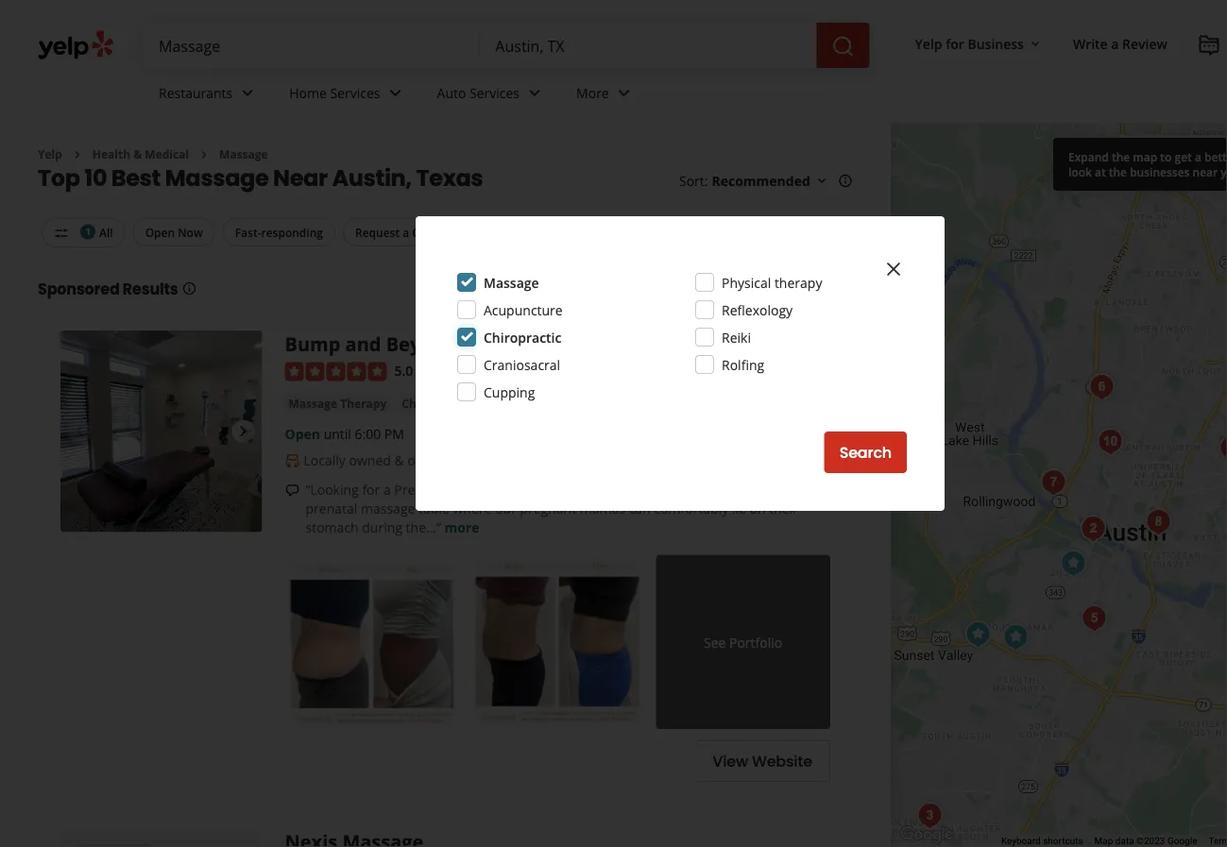 Task type: locate. For each thing, give the bounding box(es) containing it.
sponsored
[[38, 278, 120, 299]]

2 24 chevron down v2 image from the left
[[523, 82, 546, 104]]

zen blend mind + body spa image
[[911, 797, 949, 835]]

1 and from the left
[[345, 330, 381, 356]]

best
[[111, 162, 161, 194]]

0 horizontal spatial mantis massage image
[[1075, 600, 1113, 638]]

services inside "link"
[[330, 84, 380, 102]]

massage
[[219, 146, 268, 162], [165, 162, 269, 194], [484, 273, 539, 291], [289, 396, 337, 411]]

24 chevron down v2 image
[[384, 82, 407, 104], [523, 82, 546, 104]]

24 chevron down v2 image right auto services
[[523, 82, 546, 104]]

home services link
[[274, 68, 422, 123]]

search for search
[[839, 442, 892, 463]]

24 chevron down v2 image right restaurants
[[236, 82, 259, 104]]

request a quote button
[[343, 218, 458, 246]]

24 chevron down v2 image left auto
[[384, 82, 407, 104]]

map
[[1094, 836, 1113, 847]]

0 vertical spatial search
[[1154, 147, 1196, 165]]

a right write
[[1111, 34, 1119, 52]]

keyboard shortcuts button
[[1001, 835, 1083, 847]]

fast-
[[235, 224, 261, 240]]

restaurants link
[[144, 68, 274, 123]]

0 horizontal spatial services
[[330, 84, 380, 102]]

& right health
[[133, 146, 142, 162]]

1 horizontal spatial mantis massage image
[[1213, 430, 1227, 468]]

2 16 chevron right v2 image from the left
[[197, 147, 212, 162]]

google image
[[895, 823, 958, 847]]

1 vertical spatial &
[[394, 452, 404, 470]]

24 chevron down v2 image right more
[[613, 82, 635, 104]]

1 16 chevron right v2 image from the left
[[70, 147, 85, 162]]

0 horizontal spatial 24 chevron down v2 image
[[236, 82, 259, 104]]

0 vertical spatial for
[[946, 34, 964, 52]]

1 vertical spatial for
[[362, 481, 380, 499]]

request
[[355, 224, 400, 240]]

mamas
[[580, 500, 625, 518]]

get
[[1175, 149, 1192, 164]]

massage by melinda image
[[1091, 423, 1129, 461]]

and up care
[[582, 330, 618, 356]]

0 horizontal spatial 16 chevron right v2 image
[[70, 147, 85, 162]]

16 filter v2 image
[[54, 226, 69, 241]]

24 chevron down v2 image
[[236, 82, 259, 104], [613, 82, 635, 104]]

for
[[946, 34, 964, 52], [362, 481, 380, 499]]

reiki
[[722, 328, 751, 346]]

a up lie
[[734, 481, 742, 499]]

prenatal
[[394, 481, 446, 499]]

chiropractors button
[[398, 394, 484, 413]]

6:00
[[355, 425, 381, 443]]

auto
[[437, 84, 466, 102]]

chiropractic
[[484, 328, 561, 346], [462, 330, 577, 356]]

massage therapy link
[[285, 394, 390, 413]]

(1 review) link
[[417, 360, 476, 380]]

yelp link
[[38, 146, 62, 162]]

2 24 chevron down v2 image from the left
[[613, 82, 635, 104]]

0 horizontal spatial and
[[345, 330, 381, 356]]

16 chevron right v2 image right 'medical'
[[197, 147, 212, 162]]

chiropractic inside search dialog
[[484, 328, 561, 346]]

search inside button
[[839, 442, 892, 463]]

24 chevron down v2 image inside home services "link"
[[384, 82, 407, 104]]

1 24 chevron down v2 image from the left
[[236, 82, 259, 104]]

5.0 link
[[394, 360, 413, 380]]

term link
[[1209, 836, 1227, 847]]

24 chevron down v2 image for home services
[[384, 82, 407, 104]]

open inside button
[[145, 224, 175, 240]]

1 horizontal spatial for
[[946, 34, 964, 52]]

1 horizontal spatial open
[[285, 425, 320, 443]]

mantis massage image
[[1213, 430, 1227, 468], [1075, 600, 1113, 638]]

©2023
[[1136, 836, 1165, 847]]

fast-responding button
[[223, 218, 335, 246]]

services for home services
[[330, 84, 380, 102]]

chiropractors
[[402, 396, 480, 411]]

for inside button
[[946, 34, 964, 52]]

0 horizontal spatial search
[[839, 442, 892, 463]]

services for auto services
[[469, 84, 520, 102]]

keyboard shortcuts
[[1001, 836, 1083, 847]]

open up 16 locally owned v2 'icon'
[[285, 425, 320, 443]]

locally
[[304, 452, 346, 470]]

expand the map to get a bette tooltip
[[1053, 138, 1227, 191]]

filters group
[[38, 218, 609, 247]]

auto services
[[437, 84, 520, 102]]

view website
[[713, 751, 812, 772]]

0 horizontal spatial open
[[145, 224, 175, 240]]

1 vertical spatial search
[[839, 442, 892, 463]]

wellness
[[623, 330, 706, 356]]

massage
[[361, 500, 415, 518]]

viva day spa + med spa | 35th image
[[1083, 368, 1121, 406]]

1 24 chevron down v2 image from the left
[[384, 82, 407, 104]]

0 horizontal spatial 24 chevron down v2 image
[[384, 82, 407, 104]]

1 vertical spatial mantis massage image
[[1075, 600, 1113, 638]]

yelp inside button
[[915, 34, 942, 52]]

& down pm
[[394, 452, 404, 470]]

therapy
[[774, 273, 822, 291]]

see portfolio
[[704, 633, 782, 651]]

until
[[324, 425, 351, 443]]

5 star rating image
[[285, 362, 387, 381]]

top
[[38, 162, 80, 194]]

24 chevron down v2 image inside "restaurants" "link"
[[236, 82, 259, 104]]

map
[[1133, 149, 1157, 164]]

on
[[750, 500, 766, 518]]

the…"
[[406, 519, 441, 537]]

1 horizontal spatial search
[[1154, 147, 1196, 165]]

1 horizontal spatial 24 chevron down v2 image
[[523, 82, 546, 104]]

None search field
[[144, 23, 873, 68]]

0 vertical spatial open
[[145, 224, 175, 240]]

restaurants
[[159, 84, 233, 102]]

1 horizontal spatial &
[[394, 452, 404, 470]]

slideshow element
[[60, 330, 262, 532]]

positive pressure massage image
[[997, 619, 1035, 656]]

1 horizontal spatial yelp
[[915, 34, 942, 52]]

0 horizontal spatial yelp
[[38, 146, 62, 162]]

16 chevron right v2 image
[[70, 147, 85, 162], [197, 147, 212, 162]]

massage left near
[[219, 146, 268, 162]]

health
[[92, 146, 130, 162]]

16 chevron right v2 image for massage
[[197, 147, 212, 162]]

their
[[769, 500, 798, 518]]

yelp for yelp link
[[38, 146, 62, 162]]

physical therapy
[[722, 273, 822, 291]]

a left the quote
[[403, 224, 409, 240]]

top 10 best massage near austin, texas
[[38, 162, 483, 194]]

expand
[[1068, 149, 1109, 164]]

or
[[449, 481, 463, 499]]

24 chevron down v2 image inside auto services link
[[523, 82, 546, 104]]

quote
[[412, 224, 446, 240]]

16 chevron right v2 image right yelp link
[[70, 147, 85, 162]]

lie
[[732, 500, 746, 518]]

map data ©2023 google
[[1094, 836, 1197, 847]]

search as m
[[1154, 147, 1227, 165]]

craniosacral
[[484, 356, 560, 374]]

now
[[178, 224, 203, 240]]

24 chevron down v2 image inside more link
[[613, 82, 635, 104]]

for inside "looking for a prenatal or labor induction massage? our office offers a specialized prenatal massage table where our pregnant mamas can comfortably lie on their stomach during the…"
[[362, 481, 380, 499]]

and up 5 star rating image
[[345, 330, 381, 356]]

to
[[1160, 149, 1172, 164]]

website
[[752, 751, 812, 772]]

0 vertical spatial yelp
[[915, 34, 942, 52]]

austin,
[[332, 162, 412, 194]]

1 horizontal spatial 16 chevron right v2 image
[[197, 147, 212, 162]]

massage down 5 star rating image
[[289, 396, 337, 411]]

1 vertical spatial open
[[285, 425, 320, 443]]

prenatal/perinatal care
[[495, 396, 629, 411]]

for up "massage"
[[362, 481, 380, 499]]

search
[[1154, 147, 1196, 165], [839, 442, 892, 463]]

as
[[1199, 147, 1213, 165]]

for left business
[[946, 34, 964, 52]]

office
[[657, 481, 691, 499]]

yelp left the 10
[[38, 146, 62, 162]]

yelp left business
[[915, 34, 942, 52]]

1 horizontal spatial and
[[582, 330, 618, 356]]

yelp for business
[[915, 34, 1024, 52]]

0 horizontal spatial &
[[133, 146, 142, 162]]

a up "massage"
[[383, 481, 391, 499]]

bump and beyond chiropractic and wellness image
[[60, 330, 262, 532]]

16 locally owned v2 image
[[285, 453, 300, 469]]

dimensions massage therapy image
[[959, 616, 997, 654]]

0 horizontal spatial for
[[362, 481, 380, 499]]

review)
[[432, 362, 476, 380]]

1 vertical spatial yelp
[[38, 146, 62, 162]]

1 horizontal spatial services
[[469, 84, 520, 102]]

google
[[1167, 836, 1197, 847]]

services right auto
[[469, 84, 520, 102]]

massage link
[[219, 146, 268, 162]]

prenatal/perinatal care link
[[491, 394, 633, 413]]

open left now
[[145, 224, 175, 240]]

labor
[[466, 481, 502, 499]]

services right home
[[330, 84, 380, 102]]

and
[[345, 330, 381, 356], [582, 330, 618, 356]]

massage up the "acupuncture"
[[484, 273, 539, 291]]

1 horizontal spatial 24 chevron down v2 image
[[613, 82, 635, 104]]

a right get
[[1195, 149, 1201, 164]]

for for "looking
[[362, 481, 380, 499]]

business categories element
[[144, 68, 1227, 123]]

reflexology
[[722, 301, 793, 319]]

data
[[1115, 836, 1134, 847]]

keyboard
[[1001, 836, 1041, 847]]

2 services from the left
[[469, 84, 520, 102]]

where
[[453, 500, 491, 518]]

1 services from the left
[[330, 84, 380, 102]]



Task type: vqa. For each thing, say whether or not it's contained in the screenshot.
they
no



Task type: describe. For each thing, give the bounding box(es) containing it.
1
[[85, 225, 91, 238]]

more link
[[444, 519, 479, 537]]

map region
[[672, 0, 1227, 847]]

0 vertical spatial &
[[133, 146, 142, 162]]

austindeep image
[[1035, 464, 1072, 502]]

the
[[1112, 149, 1130, 164]]

close image
[[882, 258, 905, 281]]

user actions element
[[900, 26, 1227, 64]]

for for yelp
[[946, 34, 964, 52]]

sponsored results
[[38, 278, 178, 299]]

rolfing
[[722, 356, 764, 374]]

more
[[444, 519, 479, 537]]

review
[[1122, 34, 1167, 52]]

stomach
[[306, 519, 359, 537]]

bette
[[1204, 149, 1227, 164]]

shortcuts
[[1043, 836, 1083, 847]]

16 chevron down v2 image
[[1028, 37, 1043, 52]]

more link
[[561, 68, 651, 123]]

next image
[[232, 420, 255, 443]]

10
[[84, 162, 107, 194]]

comfortably
[[654, 500, 729, 518]]

view
[[713, 751, 748, 772]]

bump
[[285, 330, 340, 356]]

home services
[[289, 84, 380, 102]]

therapy
[[340, 396, 387, 411]]

our
[[630, 481, 654, 499]]

"looking for a prenatal or labor induction massage? our office offers a specialized prenatal massage table where our pregnant mamas can comfortably lie on their stomach during the…"
[[306, 481, 812, 537]]

(1 review)
[[417, 362, 476, 380]]

5.0
[[394, 362, 413, 380]]

request a quote
[[355, 224, 446, 240]]

m
[[1217, 147, 1227, 165]]

(1
[[417, 362, 428, 380]]

fast-responding
[[235, 224, 323, 240]]

owned
[[349, 452, 391, 470]]

search dialog
[[0, 0, 1227, 847]]

offers
[[695, 481, 731, 499]]

massage inside button
[[289, 396, 337, 411]]

specialized
[[745, 481, 812, 499]]

massage up now
[[165, 162, 269, 194]]

2 and from the left
[[582, 330, 618, 356]]

more
[[576, 84, 609, 102]]

acupuncture
[[484, 301, 563, 319]]

portfolio
[[729, 633, 782, 651]]

open until 6:00 pm
[[285, 425, 404, 443]]

"looking
[[306, 481, 359, 499]]

open for open until 6:00 pm
[[285, 425, 320, 443]]

prenatal/perinatal
[[495, 396, 600, 411]]

pm
[[384, 425, 404, 443]]

expand the map to get a bette
[[1068, 149, 1227, 179]]

open for open now
[[145, 224, 175, 240]]

a inside button
[[403, 224, 409, 240]]

locally owned & operated
[[304, 452, 464, 470]]

previous image
[[68, 420, 91, 443]]

open now button
[[133, 218, 215, 246]]

can
[[629, 500, 651, 518]]

open now
[[145, 224, 203, 240]]

bump and beyond chiropractic and wellness
[[285, 330, 706, 356]]

texas
[[416, 162, 483, 194]]

beyond
[[386, 330, 457, 356]]

projects image
[[1198, 34, 1220, 57]]

near
[[273, 162, 328, 194]]

massage therapy
[[289, 396, 387, 411]]

write a review
[[1073, 34, 1167, 52]]

massage inside search dialog
[[484, 273, 539, 291]]

brian n forrest, dc image
[[1108, 131, 1146, 169]]

view website link
[[695, 741, 830, 782]]

prenatal
[[306, 500, 357, 518]]

write
[[1073, 34, 1108, 52]]

16 info v2 image
[[182, 281, 197, 296]]

cupping
[[484, 383, 535, 401]]

16 chevron right v2 image for health & medical
[[70, 147, 85, 162]]

yelp for yelp for business
[[915, 34, 942, 52]]

operated
[[407, 452, 464, 470]]

search for search as m
[[1154, 147, 1196, 165]]

24 chevron down v2 image for auto services
[[523, 82, 546, 104]]

search image
[[832, 35, 854, 58]]

search button
[[824, 432, 907, 473]]

during
[[362, 519, 402, 537]]

business
[[968, 34, 1024, 52]]

medical
[[145, 146, 189, 162]]

chiropractors link
[[398, 394, 484, 413]]

responding
[[261, 224, 323, 240]]

induction
[[505, 481, 564, 499]]

24 chevron down v2 image for more
[[613, 82, 635, 104]]

pregnant
[[520, 500, 576, 518]]

the now massage south lamar image
[[1055, 545, 1092, 583]]

16 info v2 image
[[838, 174, 853, 189]]

home
[[289, 84, 327, 102]]

viva day spa + med spa | lamar image
[[1074, 510, 1112, 548]]

our
[[495, 500, 516, 518]]

sort:
[[679, 172, 708, 190]]

health & medical
[[92, 146, 189, 162]]

health & medical link
[[92, 146, 189, 162]]

16 speech v2 image
[[285, 483, 300, 498]]

0 vertical spatial mantis massage image
[[1213, 430, 1227, 468]]

all
[[99, 224, 113, 240]]

bump and beyond chiropractic and wellness link
[[285, 330, 706, 356]]

care
[[603, 396, 629, 411]]

24 chevron down v2 image for restaurants
[[236, 82, 259, 104]]

massage?
[[567, 481, 627, 499]]

a inside the expand the map to get a bette
[[1195, 149, 1201, 164]]

form + function massage image
[[1140, 503, 1177, 541]]



